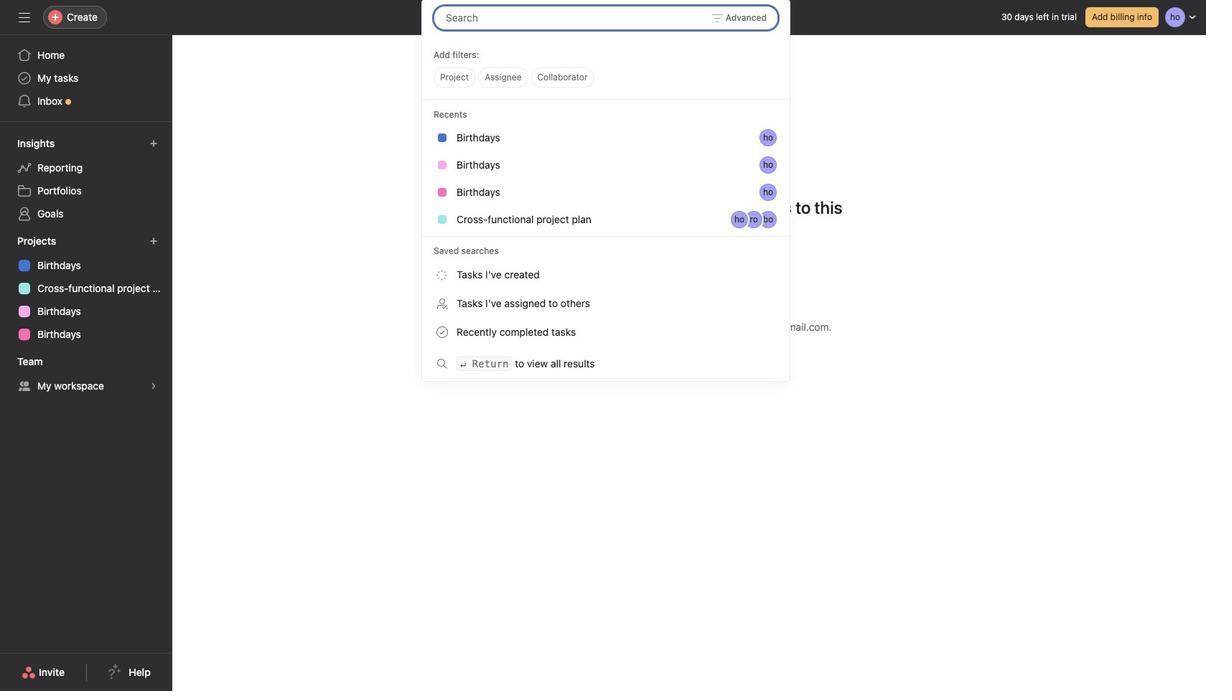 Task type: vqa. For each thing, say whether or not it's contained in the screenshot.
insights element
yes



Task type: describe. For each thing, give the bounding box(es) containing it.
global element
[[0, 35, 172, 121]]

projects element
[[0, 228, 172, 349]]

see details, my workspace image
[[149, 382, 158, 391]]

insights element
[[0, 131, 172, 228]]

new project or portfolio image
[[149, 237, 158, 246]]



Task type: locate. For each thing, give the bounding box(es) containing it.
teams element
[[0, 349, 172, 401]]

new insights image
[[149, 139, 158, 148]]

list box
[[434, 6, 778, 29]]

Search field
[[446, 6, 766, 29]]

hide sidebar image
[[19, 11, 30, 23]]



